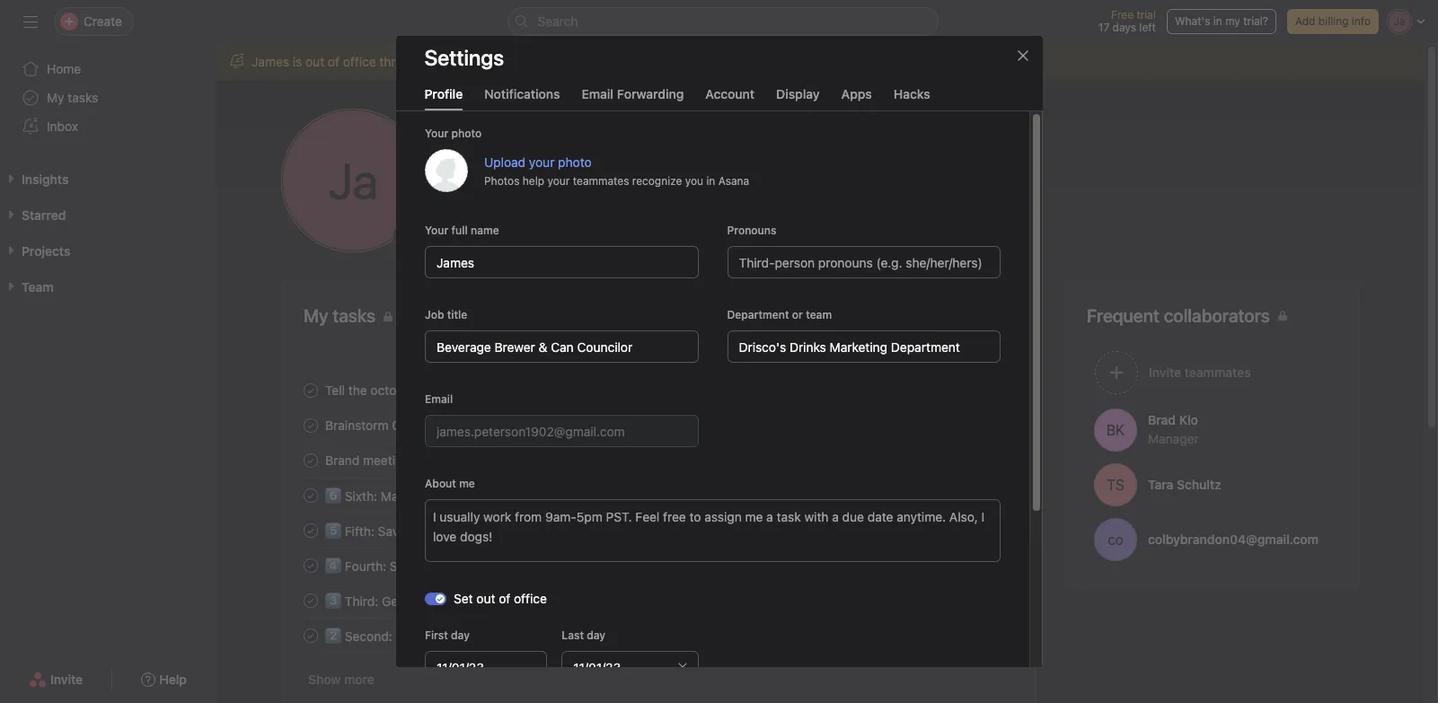 Task type: vqa. For each thing, say whether or not it's contained in the screenshot.
'the' for Second:
yes



Task type: describe. For each thing, give the bounding box(es) containing it.
add billing info button
[[1288, 9, 1380, 34]]

add for add billing info
[[1296, 14, 1316, 28]]

trial
[[1137, 8, 1157, 22]]

about
[[425, 477, 456, 491]]

sections
[[495, 594, 544, 609]]

17
[[1099, 21, 1110, 34]]

0 vertical spatial team
[[806, 308, 832, 322]]

my tasks
[[47, 90, 98, 105]]

tasks
[[68, 90, 98, 105]]

profile
[[425, 86, 463, 102]]

the for meeting
[[441, 453, 460, 468]]

home
[[47, 61, 81, 76]]

set out of office switch
[[425, 593, 446, 605]]

first day
[[425, 629, 470, 643]]

day for first day
[[451, 629, 470, 643]]

top
[[437, 559, 456, 574]]

1 vertical spatial work
[[531, 559, 559, 574]]

drisco's drinks marketing department
[[697, 175, 918, 190]]

1 horizontal spatial out
[[476, 591, 495, 607]]

account
[[706, 86, 755, 102]]

completed checkbox for 5️⃣
[[300, 520, 322, 541]]

0 vertical spatial of
[[328, 54, 340, 69]]

0 horizontal spatial out
[[306, 54, 325, 69]]

incoming
[[475, 559, 528, 574]]

asana inside the upload your photo photos help your teammates recognize you in asana
[[718, 174, 749, 187]]

show
[[308, 672, 341, 688]]

1 vertical spatial office
[[514, 591, 547, 607]]

in inside "button"
[[1214, 14, 1223, 28]]

brewer
[[533, 175, 574, 190]]

frequent collaborators
[[1087, 306, 1271, 326]]

completed checkbox for 6️⃣
[[300, 485, 322, 506]]

email forwarding button
[[582, 86, 684, 111]]

&
[[578, 175, 586, 190]]

job
[[425, 308, 444, 322]]

co
[[1108, 532, 1124, 548]]

close image
[[1016, 49, 1030, 63]]

full
[[451, 224, 468, 237]]

search list box
[[507, 7, 939, 36]]

trial?
[[1244, 14, 1269, 28]]

search button
[[507, 7, 939, 36]]

oct for work
[[979, 559, 997, 573]]

invite
[[50, 672, 83, 688]]

completed checkbox for 2️⃣
[[300, 625, 322, 647]]

0 horizontal spatial in
[[535, 524, 545, 539]]

what's in my trial?
[[1176, 14, 1269, 28]]

councilor
[[616, 175, 672, 190]]

beverage
[[475, 175, 530, 190]]

6️⃣
[[325, 489, 342, 504]]

ja
[[328, 151, 378, 210]]

display button
[[777, 86, 820, 111]]

clear date image
[[677, 662, 688, 673]]

what's in my trial? button
[[1167, 9, 1277, 34]]

add about me button
[[925, 167, 1035, 199]]

cola
[[450, 418, 476, 433]]

what's
[[1176, 14, 1211, 28]]

can
[[590, 175, 613, 190]]

sixth:
[[345, 489, 378, 504]]

ja button
[[281, 109, 425, 253]]

your full name
[[425, 224, 499, 237]]

1 vertical spatial with
[[467, 594, 491, 609]]

fifth:
[[345, 524, 375, 539]]

them
[[473, 383, 502, 398]]

tell
[[325, 383, 345, 398]]

0 horizontal spatial department
[[727, 308, 789, 322]]

30 for work
[[1000, 559, 1014, 573]]

tara schultz
[[1149, 477, 1222, 492]]

upload new photo image
[[425, 149, 468, 192]]

pronouns
[[727, 224, 776, 237]]

upload your photo photos help your teammates recognize you in asana
[[484, 154, 749, 187]]

Third-person pronouns (e.g. she/her/hers) text field
[[727, 246, 1001, 279]]

last
[[561, 629, 584, 643]]

account button
[[706, 86, 755, 111]]

james is out of office through 11/1.
[[252, 54, 453, 69]]

stay
[[390, 559, 416, 574]]

display
[[777, 86, 820, 102]]

search
[[538, 13, 578, 29]]

1 30 from the top
[[1000, 489, 1014, 502]]

your for your photo
[[425, 224, 448, 237]]

day for last day
[[587, 629, 605, 643]]

right
[[521, 629, 548, 644]]

on
[[419, 559, 433, 574]]

layout
[[446, 629, 481, 644]]

drinks
[[747, 175, 784, 190]]

0 horizontal spatial you
[[421, 383, 442, 398]]

2️⃣
[[325, 629, 342, 644]]

invite button
[[17, 664, 95, 697]]

0 horizontal spatial office
[[343, 54, 376, 69]]

photo inside the upload your photo photos help your teammates recognize you in asana
[[558, 154, 592, 169]]

0 vertical spatial with
[[414, 453, 438, 468]]

by
[[438, 524, 452, 539]]

edit profile
[[469, 214, 532, 230]]

me inside add about me button
[[1012, 175, 1031, 190]]

completed image for brand
[[300, 450, 322, 471]]

completed checkbox for brainstorm
[[300, 415, 322, 436]]

2 vertical spatial of
[[499, 591, 510, 607]]

completed image for 5️⃣
[[300, 520, 322, 541]]

oct 30 for asana
[[979, 524, 1014, 537]]

profile button
[[425, 86, 463, 111]]

photos
[[484, 174, 519, 187]]

home link
[[11, 55, 205, 84]]

oct 30 for work
[[979, 559, 1014, 573]]

completed image for brainstorm
[[300, 415, 322, 436]]

my tasks link
[[11, 84, 205, 112]]

inbox
[[47, 119, 78, 134]]

hacks
[[894, 86, 931, 102]]

brainstorm
[[325, 418, 389, 433]]

is
[[293, 54, 302, 69]]

through
[[380, 54, 425, 69]]

set out of office
[[453, 591, 547, 607]]

oct for asana
[[979, 524, 997, 537]]

1 vertical spatial your
[[547, 174, 570, 187]]

1 oct 30 button from the top
[[979, 489, 1014, 502]]

billing
[[1319, 14, 1349, 28]]

5️⃣
[[325, 524, 342, 539]]

edit
[[469, 214, 492, 230]]

0 vertical spatial the
[[349, 383, 367, 398]]

I usually work from 9am-5pm PST. Feel free to assign me a task with a due date anytime. Also, I love dogs! text field
[[425, 500, 1001, 563]]

show more
[[308, 672, 375, 688]]



Task type: locate. For each thing, give the bounding box(es) containing it.
0 vertical spatial photo
[[451, 127, 481, 140]]

4 completed checkbox from the top
[[300, 590, 322, 612]]

1 vertical spatial the
[[441, 453, 460, 468]]

3 oct 30 from the top
[[979, 559, 1014, 573]]

completed image left 6️⃣
[[300, 485, 322, 506]]

2 horizontal spatial in
[[1214, 14, 1223, 28]]

3 completed checkbox from the top
[[300, 520, 322, 541]]

office up right
[[514, 591, 547, 607]]

flavors
[[480, 418, 519, 433]]

you for photo
[[685, 174, 703, 187]]

with up layout at the bottom of the page
[[467, 594, 491, 609]]

email left forwarding on the left of the page
[[582, 86, 614, 102]]

3️⃣
[[325, 594, 342, 609]]

4 completed image from the top
[[300, 555, 322, 577]]

0 horizontal spatial marketing
[[463, 453, 521, 468]]

me
[[1012, 175, 1031, 190], [459, 477, 475, 491]]

global element
[[0, 44, 216, 152]]

your down profile button
[[425, 127, 448, 140]]

1 vertical spatial oct
[[979, 524, 997, 537]]

0 horizontal spatial add
[[948, 175, 972, 190]]

3 completed image from the top
[[300, 485, 322, 506]]

30
[[1000, 489, 1014, 502], [1000, 524, 1014, 537], [1000, 559, 1014, 573]]

1 vertical spatial me
[[459, 477, 475, 491]]

1 horizontal spatial day
[[587, 629, 605, 643]]

None text field
[[425, 331, 698, 363]]

0 vertical spatial james
[[252, 54, 289, 69]]

james for james is out of office through 11/1.
[[252, 54, 289, 69]]

free trial 17 days left
[[1099, 8, 1157, 34]]

inbox link
[[11, 112, 205, 141]]

0 vertical spatial marketing
[[788, 175, 846, 190]]

completed image for 3️⃣
[[300, 590, 322, 612]]

1 your from the top
[[425, 127, 448, 140]]

james
[[252, 54, 289, 69], [457, 124, 539, 158]]

bk
[[1107, 422, 1125, 438]]

days
[[1113, 21, 1137, 34]]

completed image
[[300, 380, 322, 401], [300, 520, 322, 541], [300, 590, 322, 612]]

in left my in the right top of the page
[[1214, 14, 1223, 28]]

1 completed image from the top
[[300, 415, 322, 436]]

0 vertical spatial completed checkbox
[[300, 380, 322, 401]]

more
[[344, 672, 375, 688]]

in right collaborating
[[535, 524, 545, 539]]

1 horizontal spatial in
[[706, 174, 715, 187]]

2 completed checkbox from the top
[[300, 415, 322, 436]]

marketing right drinks
[[788, 175, 846, 190]]

3 oct from the top
[[979, 559, 997, 573]]

oct 30 button
[[979, 489, 1014, 502], [979, 524, 1014, 537], [979, 559, 1014, 573]]

out right set
[[476, 591, 495, 607]]

ts
[[1107, 477, 1125, 493]]

2 your from the top
[[425, 224, 448, 237]]

3 oct 30 button from the top
[[979, 559, 1014, 573]]

help
[[522, 174, 544, 187]]

1 horizontal spatial work
[[531, 559, 559, 574]]

1 horizontal spatial james
[[457, 124, 539, 158]]

2 vertical spatial the
[[424, 629, 443, 644]]

2 oct 30 button from the top
[[979, 524, 1014, 537]]

about me
[[425, 477, 475, 491]]

0 horizontal spatial with
[[414, 453, 438, 468]]

the right tell
[[349, 383, 367, 398]]

1 horizontal spatial email
[[582, 86, 614, 102]]

brad klo
[[1149, 412, 1199, 427]]

my
[[1226, 14, 1241, 28]]

1 vertical spatial in
[[706, 174, 715, 187]]

tell the octopus you love them
[[325, 383, 502, 398]]

0 horizontal spatial asana
[[548, 524, 584, 539]]

meeting
[[363, 453, 410, 468]]

2 vertical spatial oct 30 button
[[979, 559, 1014, 573]]

settings
[[425, 45, 504, 70]]

0 vertical spatial office
[[343, 54, 376, 69]]

recognize
[[632, 174, 682, 187]]

day right the last
[[587, 629, 605, 643]]

None text field
[[425, 246, 698, 279], [727, 331, 1001, 363], [425, 415, 698, 448], [425, 246, 698, 279], [727, 331, 1001, 363], [425, 415, 698, 448]]

0 vertical spatial department
[[849, 175, 918, 190]]

2 vertical spatial completed image
[[300, 590, 322, 612]]

show more button
[[304, 664, 379, 697]]

1 horizontal spatial photo
[[558, 154, 592, 169]]

3 completed checkbox from the top
[[300, 555, 322, 577]]

day right first
[[451, 629, 470, 643]]

notifications
[[485, 86, 560, 102]]

title
[[447, 308, 467, 322]]

1 vertical spatial asana
[[548, 524, 584, 539]]

0 vertical spatial asana
[[718, 174, 749, 187]]

1 vertical spatial completed image
[[300, 520, 322, 541]]

out right is
[[306, 54, 325, 69]]

1 completed checkbox from the top
[[300, 380, 322, 401]]

your left full
[[425, 224, 448, 237]]

completed checkbox left 3️⃣
[[300, 590, 322, 612]]

make
[[381, 489, 412, 504]]

hide sidebar image
[[23, 14, 38, 29]]

completed image left 3️⃣
[[300, 590, 322, 612]]

0 vertical spatial work
[[415, 489, 443, 504]]

completed image left 4️⃣
[[300, 555, 322, 577]]

oct 30
[[979, 489, 1014, 502], [979, 524, 1014, 537], [979, 559, 1014, 573]]

your photo
[[425, 127, 481, 140]]

info
[[1352, 14, 1371, 28]]

job title
[[425, 308, 467, 322]]

octopus
[[371, 383, 418, 398]]

apps
[[842, 86, 872, 102]]

0 vertical spatial oct 30
[[979, 489, 1014, 502]]

completed checkbox for brand
[[300, 450, 322, 471]]

add for add about me
[[948, 175, 972, 190]]

asana up the pronouns
[[718, 174, 749, 187]]

completed image left 5️⃣
[[300, 520, 322, 541]]

your up the help
[[529, 154, 554, 169]]

manager
[[1149, 431, 1200, 446]]

save
[[378, 524, 406, 539]]

the up about me
[[441, 453, 460, 468]]

0 vertical spatial your
[[529, 154, 554, 169]]

completed image for 6️⃣
[[300, 485, 322, 506]]

james left is
[[252, 54, 289, 69]]

Completed checkbox
[[300, 380, 322, 401], [300, 415, 322, 436], [300, 555, 322, 577]]

0 horizontal spatial work
[[415, 489, 443, 504]]

1 vertical spatial marketing
[[463, 453, 521, 468]]

completed image left "brand"
[[300, 450, 322, 471]]

you inside the upload your photo photos help your teammates recognize you in asana
[[685, 174, 703, 187]]

2 horizontal spatial you
[[685, 174, 703, 187]]

0 vertical spatial oct 30 button
[[979, 489, 1014, 502]]

1 vertical spatial 30
[[1000, 524, 1014, 537]]

5 completed checkbox from the top
[[300, 625, 322, 647]]

oct
[[979, 489, 997, 502], [979, 524, 997, 537], [979, 559, 997, 573]]

1 horizontal spatial department
[[849, 175, 918, 190]]

fourth:
[[345, 559, 387, 574]]

organized
[[406, 594, 464, 609]]

manageable
[[447, 489, 518, 504]]

marketing
[[788, 175, 846, 190], [463, 453, 521, 468]]

1 completed checkbox from the top
[[300, 450, 322, 471]]

1 horizontal spatial office
[[514, 591, 547, 607]]

marketing down flavors
[[463, 453, 521, 468]]

add left the billing
[[1296, 14, 1316, 28]]

the right "find"
[[424, 629, 443, 644]]

1 vertical spatial department
[[727, 308, 789, 322]]

1 horizontal spatial of
[[459, 559, 471, 574]]

completed checkbox for 3️⃣
[[300, 590, 322, 612]]

Completed checkbox
[[300, 450, 322, 471], [300, 485, 322, 506], [300, 520, 322, 541], [300, 590, 322, 612], [300, 625, 322, 647]]

email
[[582, 86, 614, 102], [425, 393, 453, 406]]

add inside add billing info button
[[1296, 14, 1316, 28]]

2 completed image from the top
[[300, 520, 322, 541]]

4️⃣
[[325, 559, 342, 574]]

office left through
[[343, 54, 376, 69]]

completed image
[[300, 415, 322, 436], [300, 450, 322, 471], [300, 485, 322, 506], [300, 555, 322, 577], [300, 625, 322, 647]]

1 vertical spatial email
[[425, 393, 453, 406]]

add about me
[[948, 175, 1031, 190]]

completed checkbox left 2️⃣
[[300, 625, 322, 647]]

2 day from the left
[[587, 629, 605, 643]]

you right recognize
[[685, 174, 703, 187]]

5 completed image from the top
[[300, 625, 322, 647]]

0 vertical spatial email
[[582, 86, 614, 102]]

completed checkbox left 6️⃣
[[300, 485, 322, 506]]

brand
[[325, 453, 360, 468]]

collaborating
[[456, 524, 531, 539]]

1 vertical spatial you
[[421, 383, 442, 398]]

1 vertical spatial photo
[[558, 154, 592, 169]]

0 vertical spatial me
[[1012, 175, 1031, 190]]

email up brainstorm california cola flavors
[[425, 393, 453, 406]]

the for second:
[[424, 629, 443, 644]]

photo down profile button
[[451, 127, 481, 140]]

1 vertical spatial oct 30 button
[[979, 524, 1014, 537]]

completed image for tell
[[300, 380, 322, 401]]

0 vertical spatial your
[[425, 127, 448, 140]]

0 horizontal spatial team
[[525, 453, 554, 468]]

0 vertical spatial oct
[[979, 489, 997, 502]]

0 horizontal spatial me
[[459, 477, 475, 491]]

completed checkbox left 4️⃣
[[300, 555, 322, 577]]

0 vertical spatial out
[[306, 54, 325, 69]]

1 vertical spatial your
[[425, 224, 448, 237]]

completed image left brainstorm
[[300, 415, 322, 436]]

3 30 from the top
[[1000, 559, 1014, 573]]

1 vertical spatial add
[[948, 175, 972, 190]]

left
[[1140, 21, 1157, 34]]

free
[[1112, 8, 1134, 22]]

1 vertical spatial oct 30
[[979, 524, 1014, 537]]

1 vertical spatial team
[[525, 453, 554, 468]]

my
[[47, 90, 64, 105]]

your left &
[[547, 174, 570, 187]]

set
[[453, 591, 473, 607]]

completed checkbox left "brand"
[[300, 450, 322, 471]]

asana right collaborating
[[548, 524, 584, 539]]

of right top
[[459, 559, 471, 574]]

time
[[409, 524, 435, 539]]

2 vertical spatial you
[[571, 629, 592, 644]]

team right or
[[806, 308, 832, 322]]

brad klo manager
[[1149, 412, 1200, 446]]

2 completed checkbox from the top
[[300, 485, 322, 506]]

completed image left tell
[[300, 380, 322, 401]]

in inside the upload your photo photos help your teammates recognize you in asana
[[706, 174, 715, 187]]

1 horizontal spatial asana
[[718, 174, 749, 187]]

email inside button
[[582, 86, 614, 102]]

1 horizontal spatial me
[[1012, 175, 1031, 190]]

oct 30 button for work
[[979, 559, 1014, 573]]

you for find
[[571, 629, 592, 644]]

department
[[849, 175, 918, 190], [727, 308, 789, 322]]

department left or
[[727, 308, 789, 322]]

2 vertical spatial 30
[[1000, 559, 1014, 573]]

find
[[396, 629, 421, 644]]

completed checkbox left brainstorm
[[300, 415, 322, 436]]

add
[[1296, 14, 1316, 28], [948, 175, 972, 190]]

you right for
[[571, 629, 592, 644]]

drisco's
[[697, 175, 744, 190]]

completed image for 2️⃣
[[300, 625, 322, 647]]

or
[[792, 308, 803, 322]]

first
[[425, 629, 448, 643]]

completed checkbox left tell
[[300, 380, 322, 401]]

of down incoming
[[499, 591, 510, 607]]

0 horizontal spatial email
[[425, 393, 453, 406]]

1 oct 30 from the top
[[979, 489, 1014, 502]]

0 horizontal spatial photo
[[451, 127, 481, 140]]

11/1.
[[428, 54, 453, 69]]

love
[[446, 383, 469, 398]]

in right recognize
[[706, 174, 715, 187]]

30 for asana
[[1000, 524, 1014, 537]]

completed image left 2️⃣
[[300, 625, 322, 647]]

2 oct 30 from the top
[[979, 524, 1014, 537]]

of right is
[[328, 54, 340, 69]]

oct 30 button for asana
[[979, 524, 1014, 537]]

completed checkbox left 5️⃣
[[300, 520, 322, 541]]

1 horizontal spatial add
[[1296, 14, 1316, 28]]

1 horizontal spatial with
[[467, 594, 491, 609]]

1 completed image from the top
[[300, 380, 322, 401]]

0 vertical spatial in
[[1214, 14, 1223, 28]]

name
[[470, 224, 499, 237]]

1 horizontal spatial marketing
[[788, 175, 846, 190]]

0 vertical spatial add
[[1296, 14, 1316, 28]]

add left about
[[948, 175, 972, 190]]

you
[[685, 174, 703, 187], [421, 383, 442, 398], [571, 629, 592, 644]]

0 horizontal spatial james
[[252, 54, 289, 69]]

james for james
[[457, 124, 539, 158]]

2 vertical spatial in
[[535, 524, 545, 539]]

colbybrandon04@gmail.com
[[1149, 532, 1319, 547]]

you left love on the bottom of the page
[[421, 383, 442, 398]]

2 completed image from the top
[[300, 450, 322, 471]]

team up collaborating
[[525, 453, 554, 468]]

1 horizontal spatial you
[[571, 629, 592, 644]]

apps button
[[842, 86, 872, 111]]

0 vertical spatial you
[[685, 174, 703, 187]]

1 vertical spatial completed checkbox
[[300, 415, 322, 436]]

1 horizontal spatial team
[[806, 308, 832, 322]]

your for settings
[[425, 127, 448, 140]]

email for email forwarding
[[582, 86, 614, 102]]

2 vertical spatial oct 30
[[979, 559, 1014, 573]]

2 vertical spatial oct
[[979, 559, 997, 573]]

james up photos
[[457, 124, 539, 158]]

department or team
[[727, 308, 832, 322]]

0 vertical spatial completed image
[[300, 380, 322, 401]]

1 oct from the top
[[979, 489, 997, 502]]

2️⃣ second: find the layout that's right for you
[[325, 629, 592, 644]]

your
[[529, 154, 554, 169], [547, 174, 570, 187]]

2 oct from the top
[[979, 524, 997, 537]]

work up sections
[[531, 559, 559, 574]]

third:
[[345, 594, 379, 609]]

upload your photo button
[[484, 154, 592, 169]]

notifications button
[[485, 86, 560, 111]]

with up about
[[414, 453, 438, 468]]

your
[[425, 127, 448, 140], [425, 224, 448, 237]]

work right make
[[415, 489, 443, 504]]

add inside add about me button
[[948, 175, 972, 190]]

1 vertical spatial james
[[457, 124, 539, 158]]

1 day from the left
[[451, 629, 470, 643]]

3 completed image from the top
[[300, 590, 322, 612]]

completed image for 4️⃣
[[300, 555, 322, 577]]

0 horizontal spatial day
[[451, 629, 470, 643]]

2 30 from the top
[[1000, 524, 1014, 537]]

2 horizontal spatial of
[[499, 591, 510, 607]]

2 vertical spatial completed checkbox
[[300, 555, 322, 577]]

5️⃣ fifth: save time by collaborating in asana
[[325, 524, 584, 539]]

1 vertical spatial of
[[459, 559, 471, 574]]

0 vertical spatial 30
[[1000, 489, 1014, 502]]

0 horizontal spatial of
[[328, 54, 340, 69]]

1 vertical spatial out
[[476, 591, 495, 607]]

completed checkbox for tell
[[300, 380, 322, 401]]

photo up beverage brewer & can councilor
[[558, 154, 592, 169]]

email for email
[[425, 393, 453, 406]]

department up third-person pronouns (e.g. she/her/hers) text box
[[849, 175, 918, 190]]

completed checkbox for 4️⃣
[[300, 555, 322, 577]]

3️⃣ third: get organized with sections
[[325, 594, 544, 609]]



